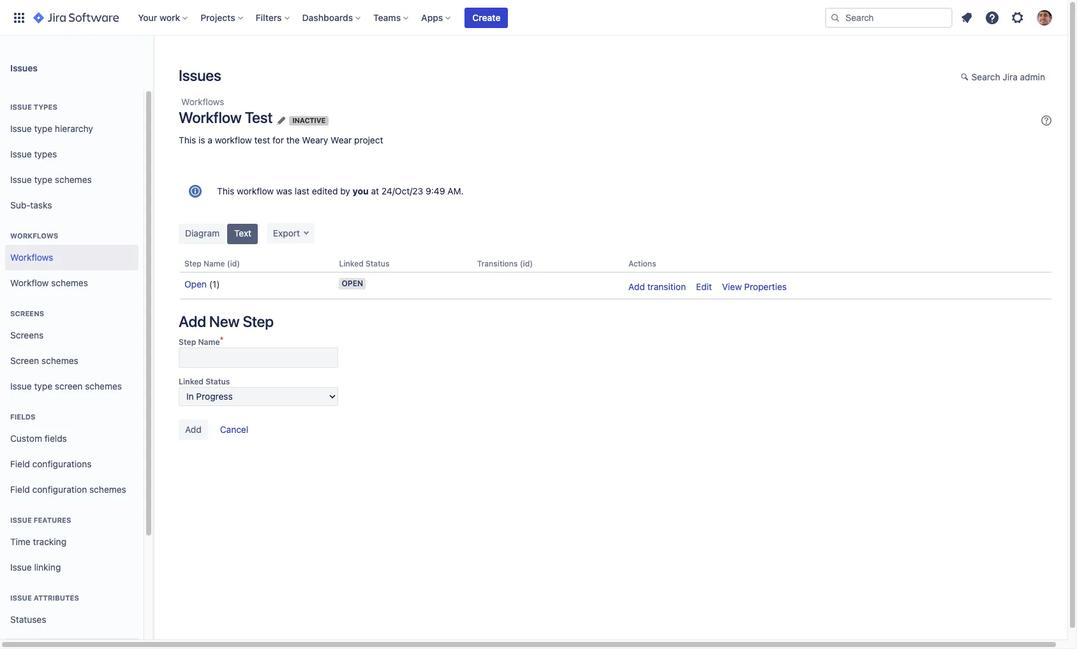 Task type: locate. For each thing, give the bounding box(es) containing it.
1 horizontal spatial workflow
[[179, 108, 242, 126]]

1 field from the top
[[10, 458, 30, 469]]

0 horizontal spatial status
[[206, 377, 230, 387]]

0 vertical spatial add
[[628, 281, 645, 292]]

schemes down field configurations 'link' on the left bottom
[[89, 484, 126, 495]]

linking
[[34, 562, 61, 573]]

search image
[[830, 12, 840, 23]]

name up '(1)'
[[204, 259, 225, 269]]

am.
[[447, 186, 464, 197]]

issue for issue linking
[[10, 562, 32, 573]]

3 issue from the top
[[10, 148, 32, 159]]

0 vertical spatial workflow
[[179, 108, 242, 126]]

issue inside issue attributes group
[[10, 594, 32, 602]]

type up tasks
[[34, 174, 52, 185]]

status
[[366, 259, 389, 269], [206, 377, 230, 387]]

workflows down sub-tasks
[[10, 232, 58, 240]]

workflow right a
[[215, 135, 252, 145]]

type down types
[[34, 123, 52, 134]]

1 vertical spatial workflow
[[10, 277, 49, 288]]

field inside 'link'
[[10, 458, 30, 469]]

schemes inside fields group
[[89, 484, 126, 495]]

7 issue from the top
[[10, 562, 32, 573]]

issue for issue type hierarchy
[[10, 123, 32, 134]]

workflow inside group
[[10, 277, 49, 288]]

workflows
[[181, 96, 224, 107], [10, 232, 58, 240], [10, 252, 53, 263]]

6 issue from the top
[[10, 516, 32, 524]]

screen schemes link
[[5, 348, 138, 374]]

test
[[245, 108, 273, 126]]

step up open link
[[184, 259, 201, 269]]

1 vertical spatial step
[[243, 313, 274, 331]]

8 issue from the top
[[10, 594, 32, 602]]

sub-
[[10, 199, 30, 210]]

time
[[10, 536, 30, 547]]

workflow left was
[[237, 186, 274, 197]]

None text field
[[179, 348, 338, 368]]

2 vertical spatial type
[[34, 381, 52, 391]]

issue down issue types
[[10, 123, 32, 134]]

1 horizontal spatial open
[[342, 279, 363, 288]]

24/oct/23
[[381, 186, 423, 197]]

0 vertical spatial this
[[179, 135, 196, 145]]

(id)
[[227, 259, 240, 269], [520, 259, 533, 269]]

appswitcher icon image
[[11, 10, 27, 25]]

schemes inside workflows group
[[51, 277, 88, 288]]

2 screens from the top
[[10, 330, 44, 340]]

view properties link
[[722, 281, 787, 292]]

schemes up screens link in the left of the page
[[51, 277, 88, 288]]

issue features group
[[5, 503, 138, 584]]

work
[[159, 12, 180, 23]]

dashboards button
[[298, 7, 366, 28]]

types
[[34, 148, 57, 159]]

your profile and settings image
[[1037, 10, 1052, 25]]

filters button
[[252, 7, 295, 28]]

0 horizontal spatial add
[[179, 313, 206, 331]]

(id) right transitions
[[520, 259, 533, 269]]

2 field from the top
[[10, 484, 30, 495]]

test
[[254, 135, 270, 145]]

1 horizontal spatial add
[[628, 281, 645, 292]]

custom fields
[[10, 433, 67, 444]]

0 vertical spatial workflow
[[215, 135, 252, 145]]

issue inside the "issue type screen schemes" link
[[10, 381, 32, 391]]

1 horizontal spatial linked status
[[339, 259, 389, 269]]

linked status
[[339, 259, 389, 269], [179, 377, 230, 387]]

schemes
[[55, 174, 92, 185], [51, 277, 88, 288], [41, 355, 78, 366], [85, 381, 122, 391], [89, 484, 126, 495]]

you
[[353, 186, 369, 197]]

None submit
[[179, 420, 208, 440]]

projects
[[200, 12, 235, 23]]

1 horizontal spatial this
[[217, 186, 234, 197]]

search jira admin link
[[954, 68, 1051, 88]]

issue for issue type schemes
[[10, 174, 32, 185]]

workflows group
[[5, 218, 138, 300]]

this workflow was last edited by you at 24/oct/23 9:49 am.
[[217, 186, 464, 197]]

issue for issue types
[[10, 103, 32, 111]]

0 vertical spatial name
[[204, 259, 225, 269]]

issue attributes group
[[5, 581, 138, 650]]

2 vertical spatial step
[[179, 338, 196, 347]]

3 type from the top
[[34, 381, 52, 391]]

workflows up workflow test
[[181, 96, 224, 107]]

field configuration schemes
[[10, 484, 126, 495]]

2 issue from the top
[[10, 123, 32, 134]]

workflows link up workflow schemes
[[5, 245, 138, 271]]

your work
[[138, 12, 180, 23]]

issue types group
[[5, 89, 138, 222]]

a
[[208, 135, 212, 145]]

issue inside issue types link
[[10, 148, 32, 159]]

issue left types on the left of the page
[[10, 148, 32, 159]]

step
[[184, 259, 201, 269], [243, 313, 274, 331], [179, 338, 196, 347]]

0 vertical spatial linked
[[339, 259, 363, 269]]

field up issue features
[[10, 484, 30, 495]]

issues up issue types
[[10, 62, 38, 73]]

linked
[[339, 259, 363, 269], [179, 377, 204, 387]]

type inside screens group
[[34, 381, 52, 391]]

1 vertical spatial add
[[179, 313, 206, 331]]

issue up time
[[10, 516, 32, 524]]

1 vertical spatial linked status
[[179, 377, 230, 387]]

issue type schemes link
[[5, 167, 138, 193]]

open link
[[184, 279, 207, 290]]

issues
[[10, 62, 38, 73], [179, 66, 221, 84]]

step name
[[179, 338, 220, 347]]

0 horizontal spatial (id)
[[227, 259, 240, 269]]

field configurations
[[10, 458, 92, 469]]

schemes inside issue types group
[[55, 174, 92, 185]]

issue linking link
[[5, 555, 138, 581]]

issue down time
[[10, 562, 32, 573]]

screen
[[10, 355, 39, 366]]

workflows up workflow schemes
[[10, 252, 53, 263]]

banner containing your work
[[0, 0, 1067, 36]]

name for step name
[[198, 338, 220, 347]]

type
[[34, 123, 52, 134], [34, 174, 52, 185], [34, 381, 52, 391]]

0 vertical spatial step
[[184, 259, 201, 269]]

teams button
[[370, 7, 414, 28]]

issue up statuses
[[10, 594, 32, 602]]

field for field configurations
[[10, 458, 30, 469]]

edited
[[312, 186, 338, 197]]

1 horizontal spatial status
[[366, 259, 389, 269]]

issue linking
[[10, 562, 61, 573]]

issue types
[[10, 148, 57, 159]]

1 type from the top
[[34, 123, 52, 134]]

0 horizontal spatial open
[[184, 279, 207, 290]]

schemes right the screen
[[85, 381, 122, 391]]

this left is
[[179, 135, 196, 145]]

time tracking link
[[5, 530, 138, 555]]

0 vertical spatial linked status
[[339, 259, 389, 269]]

this
[[179, 135, 196, 145], [217, 186, 234, 197]]

1 horizontal spatial (id)
[[520, 259, 533, 269]]

apps button
[[417, 7, 456, 28]]

project
[[354, 135, 383, 145]]

weary
[[302, 135, 328, 145]]

screens up screen at the bottom left of the page
[[10, 330, 44, 340]]

field
[[10, 458, 30, 469], [10, 484, 30, 495]]

issue inside issue type schemes link
[[10, 174, 32, 185]]

0 vertical spatial field
[[10, 458, 30, 469]]

1 vertical spatial type
[[34, 174, 52, 185]]

issue for issue attributes
[[10, 594, 32, 602]]

this up text
[[217, 186, 234, 197]]

None text field
[[179, 387, 338, 407]]

1 vertical spatial this
[[217, 186, 234, 197]]

issue left types
[[10, 103, 32, 111]]

issues right the sidebar navigation image
[[179, 66, 221, 84]]

1 (id) from the left
[[227, 259, 240, 269]]

issue inside issue type hierarchy link
[[10, 123, 32, 134]]

open for open
[[342, 279, 363, 288]]

primary element
[[8, 0, 825, 35]]

sub-tasks
[[10, 199, 52, 210]]

1 screens from the top
[[10, 309, 44, 318]]

banner
[[0, 0, 1067, 36]]

add
[[628, 281, 645, 292], [179, 313, 206, 331]]

1 vertical spatial workflows link
[[5, 245, 138, 271]]

screen
[[55, 381, 83, 391]]

step right the new
[[243, 313, 274, 331]]

workflows link up workflow test
[[181, 96, 224, 107]]

workflow schemes link
[[5, 271, 138, 296]]

2 type from the top
[[34, 174, 52, 185]]

add new step
[[179, 313, 274, 331]]

0 horizontal spatial workflow
[[10, 277, 49, 288]]

jira software image
[[33, 10, 119, 25], [33, 10, 119, 25]]

custom fields link
[[5, 426, 138, 452]]

issue up sub- at the left of the page
[[10, 174, 32, 185]]

(id) down text "link"
[[227, 259, 240, 269]]

by
[[340, 186, 350, 197]]

at
[[371, 186, 379, 197]]

2 open from the left
[[342, 279, 363, 288]]

1 horizontal spatial issues
[[179, 66, 221, 84]]

screens down workflow schemes
[[10, 309, 44, 318]]

last
[[295, 186, 309, 197]]

1 vertical spatial workflow
[[237, 186, 274, 197]]

issue down screen at the bottom left of the page
[[10, 381, 32, 391]]

open for open (1)
[[184, 279, 207, 290]]

this is a workflow test for the weary wear project
[[179, 135, 383, 145]]

0 vertical spatial workflows
[[181, 96, 224, 107]]

issue inside issue linking 'link'
[[10, 562, 32, 573]]

add up the step name
[[179, 313, 206, 331]]

issue
[[10, 103, 32, 111], [10, 123, 32, 134], [10, 148, 32, 159], [10, 174, 32, 185], [10, 381, 32, 391], [10, 516, 32, 524], [10, 562, 32, 573], [10, 594, 32, 602]]

field configurations link
[[5, 452, 138, 477]]

field down custom
[[10, 458, 30, 469]]

issue type screen schemes
[[10, 381, 122, 391]]

2 vertical spatial workflows
[[10, 252, 53, 263]]

screens for screens group
[[10, 309, 44, 318]]

add down actions
[[628, 281, 645, 292]]

0 vertical spatial status
[[366, 259, 389, 269]]

1 issue from the top
[[10, 103, 32, 111]]

1 open from the left
[[184, 279, 207, 290]]

workflow test
[[179, 108, 273, 126]]

1 vertical spatial screens
[[10, 330, 44, 340]]

screen schemes
[[10, 355, 78, 366]]

new
[[209, 313, 240, 331]]

4 issue from the top
[[10, 174, 32, 185]]

0 horizontal spatial this
[[179, 135, 196, 145]]

name down the new
[[198, 338, 220, 347]]

5 issue from the top
[[10, 381, 32, 391]]

type left the screen
[[34, 381, 52, 391]]

export button
[[267, 223, 315, 244]]

step down add new step on the left of the page
[[179, 338, 196, 347]]

1 vertical spatial name
[[198, 338, 220, 347]]

screens
[[10, 309, 44, 318], [10, 330, 44, 340]]

text link
[[227, 224, 258, 244]]

1 vertical spatial linked
[[179, 377, 204, 387]]

0 horizontal spatial linked
[[179, 377, 204, 387]]

sidebar navigation image
[[139, 51, 167, 77]]

edit
[[696, 281, 712, 292]]

0 vertical spatial screens
[[10, 309, 44, 318]]

schemes down issue types link
[[55, 174, 92, 185]]

1 horizontal spatial workflows link
[[181, 96, 224, 107]]

screens group
[[5, 296, 138, 403]]

0 horizontal spatial workflows link
[[5, 245, 138, 271]]

0 vertical spatial type
[[34, 123, 52, 134]]

1 vertical spatial field
[[10, 484, 30, 495]]



Task type: vqa. For each thing, say whether or not it's contained in the screenshot.
Style Link associated with Change Environment
no



Task type: describe. For each thing, give the bounding box(es) containing it.
diagram
[[185, 228, 220, 239]]

dashboards
[[302, 12, 353, 23]]

issue for issue type screen schemes
[[10, 381, 32, 391]]

time tracking
[[10, 536, 66, 547]]

workflow for workflow test
[[179, 108, 242, 126]]

issue type schemes
[[10, 174, 92, 185]]

search jira admin
[[972, 71, 1045, 82]]

teams
[[373, 12, 401, 23]]

fields
[[10, 413, 35, 421]]

projects button
[[197, 7, 248, 28]]

hierarchy
[[55, 123, 93, 134]]

0 horizontal spatial linked status
[[179, 377, 230, 387]]

view
[[722, 281, 742, 292]]

configurations
[[32, 458, 92, 469]]

type for schemes
[[34, 174, 52, 185]]

your
[[138, 12, 157, 23]]

transitions (id)
[[477, 259, 533, 269]]

issue types
[[10, 103, 57, 111]]

small image
[[961, 72, 971, 82]]

(1)
[[209, 279, 220, 290]]

add for add new step
[[179, 313, 206, 331]]

cancel link
[[214, 420, 255, 440]]

1 vertical spatial status
[[206, 377, 230, 387]]

open (1)
[[184, 279, 220, 290]]

statuses
[[10, 614, 46, 625]]

types
[[34, 103, 57, 111]]

issue type hierarchy link
[[5, 116, 138, 142]]

issue for issue features
[[10, 516, 32, 524]]

help image
[[984, 10, 1000, 25]]

jira
[[1003, 71, 1018, 82]]

issue types link
[[5, 142, 138, 167]]

0 vertical spatial workflows link
[[181, 96, 224, 107]]

admin
[[1020, 71, 1045, 82]]

create button
[[465, 7, 508, 28]]

properties
[[744, 281, 787, 292]]

step name (id)
[[184, 259, 240, 269]]

type for screen
[[34, 381, 52, 391]]

cancel
[[220, 424, 248, 435]]

filters
[[256, 12, 282, 23]]

workflow for workflow schemes
[[10, 277, 49, 288]]

this for this is a workflow test for the weary wear project
[[179, 135, 196, 145]]

view properties
[[722, 281, 787, 292]]

is
[[198, 135, 205, 145]]

2 (id) from the left
[[520, 259, 533, 269]]

edit link
[[696, 281, 712, 292]]

1 vertical spatial workflows
[[10, 232, 58, 240]]

notifications image
[[959, 10, 974, 25]]

type for hierarchy
[[34, 123, 52, 134]]

transitions
[[477, 259, 518, 269]]

for
[[272, 135, 284, 145]]

name for step name (id)
[[204, 259, 225, 269]]

issue attributes
[[10, 594, 79, 602]]

settings image
[[1010, 10, 1025, 25]]

add transition link
[[628, 281, 686, 292]]

actions
[[628, 259, 656, 269]]

step for step name
[[179, 338, 196, 347]]

add transition
[[628, 281, 686, 292]]

fields group
[[5, 399, 138, 507]]

attributes
[[34, 594, 79, 602]]

apps
[[421, 12, 443, 23]]

1 horizontal spatial linked
[[339, 259, 363, 269]]

was
[[276, 186, 292, 197]]

0 horizontal spatial issues
[[10, 62, 38, 73]]

issue type screen schemes link
[[5, 374, 138, 399]]

screens for screens link in the left of the page
[[10, 330, 44, 340]]

field configuration schemes link
[[5, 477, 138, 503]]

statuses link
[[5, 607, 138, 633]]

sub-tasks link
[[5, 193, 138, 218]]

tasks
[[30, 199, 52, 210]]

workflow schemes
[[10, 277, 88, 288]]

fields
[[45, 433, 67, 444]]

custom
[[10, 433, 42, 444]]

text
[[234, 228, 251, 239]]

the
[[286, 135, 300, 145]]

search
[[972, 71, 1000, 82]]

tracking
[[33, 536, 66, 547]]

add for add transition
[[628, 281, 645, 292]]

get online help about workflow image
[[1041, 115, 1051, 126]]

9:49
[[426, 186, 445, 197]]

issue type hierarchy
[[10, 123, 93, 134]]

transition
[[647, 281, 686, 292]]

screens link
[[5, 323, 138, 348]]

issue for issue types
[[10, 148, 32, 159]]

inactive
[[292, 116, 325, 124]]

configuration
[[32, 484, 87, 495]]

Search field
[[825, 7, 953, 28]]

diagram link
[[179, 224, 226, 244]]

features
[[34, 516, 71, 524]]

issue features
[[10, 516, 71, 524]]

your work button
[[134, 7, 193, 28]]

field for field configuration schemes
[[10, 484, 30, 495]]

step for step name (id)
[[184, 259, 201, 269]]

this for this workflow was last edited by you at 24/oct/23 9:49 am.
[[217, 186, 234, 197]]

schemes up issue type screen schemes
[[41, 355, 78, 366]]

create
[[472, 12, 501, 23]]



